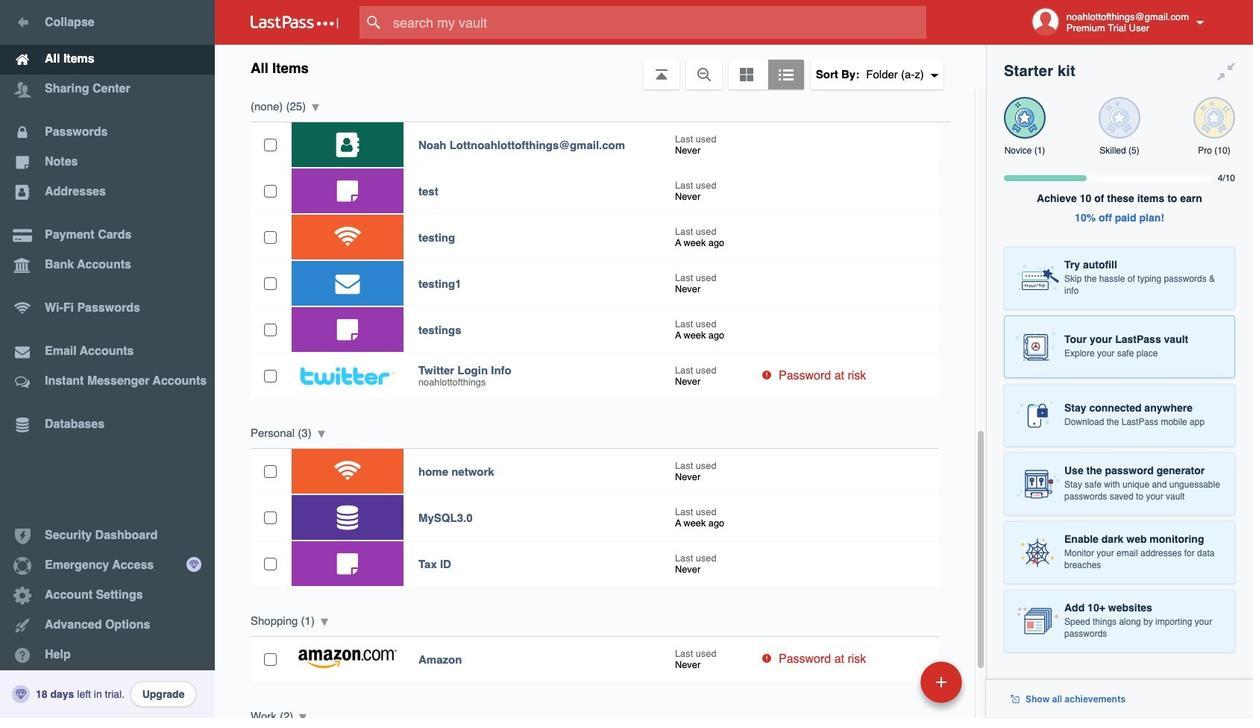 Task type: describe. For each thing, give the bounding box(es) containing it.
main navigation navigation
[[0, 0, 215, 718]]

new item element
[[818, 661, 967, 703]]



Task type: locate. For each thing, give the bounding box(es) containing it.
vault options navigation
[[215, 45, 986, 90]]

Search search field
[[360, 6, 955, 39]]

new item navigation
[[818, 657, 971, 718]]

lastpass image
[[251, 16, 339, 29]]

search my vault text field
[[360, 6, 955, 39]]



Task type: vqa. For each thing, say whether or not it's contained in the screenshot.
caret right 'Image'
no



